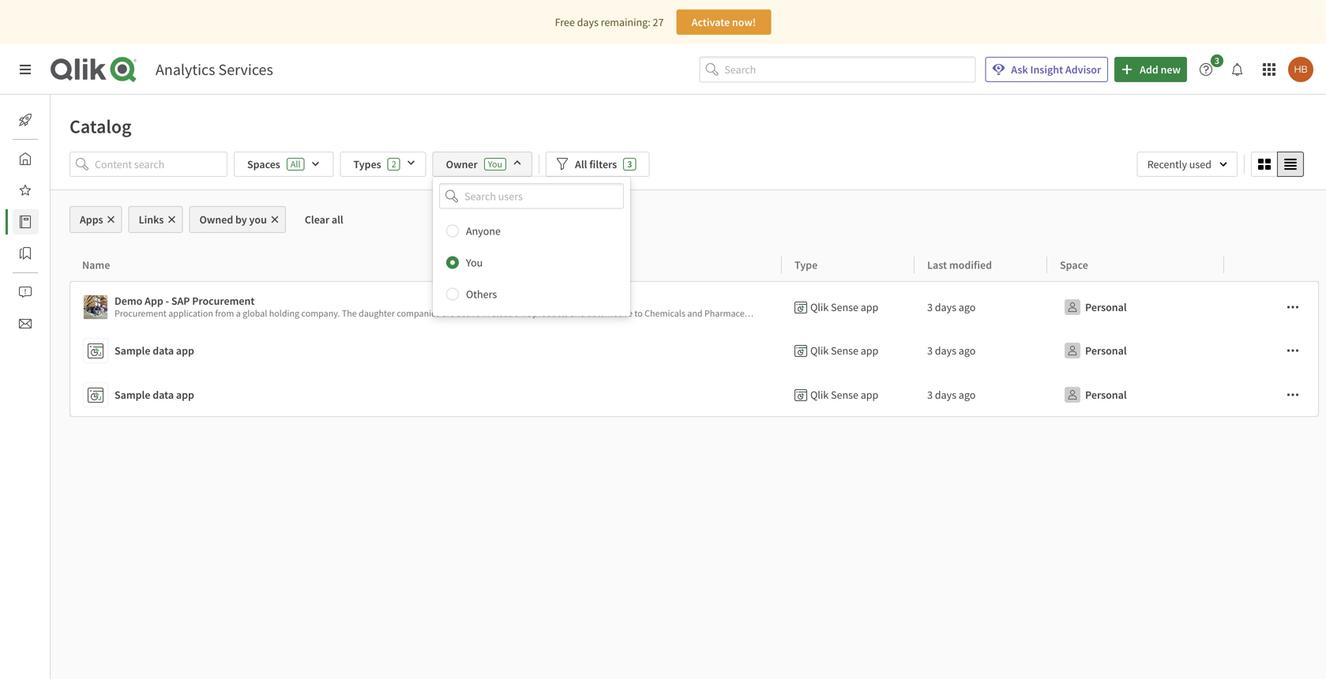 Task type: describe. For each thing, give the bounding box(es) containing it.
1 qlik sense app cell from the top
[[782, 281, 915, 329]]

qlik for sample data app button associated with 1st cell from the bottom of the page personal button
[[810, 388, 829, 402]]

apps
[[80, 212, 103, 227]]

activate now!
[[692, 15, 756, 29]]

ask insight advisor
[[1011, 62, 1101, 77]]

2 the from the left
[[785, 307, 800, 319]]

used
[[1189, 157, 1212, 171]]

filters
[[589, 157, 617, 171]]

personal cell for 2nd cell from the bottom
[[1047, 329, 1224, 373]]

sense for personal button corresponding to 1st cell from the top of the page
[[831, 300, 858, 314]]

add new
[[1140, 62, 1181, 77]]

switch view group
[[1251, 152, 1304, 177]]

catalog link
[[13, 209, 86, 235]]

pharmaceutical
[[704, 307, 767, 319]]

etc.
[[769, 307, 783, 319]]

27
[[653, 15, 664, 29]]

catalog inside the navigation pane element
[[51, 215, 86, 229]]

last
[[927, 258, 947, 272]]

name
[[82, 258, 110, 272]]

1 and from the left
[[570, 307, 585, 319]]

howard brown image
[[1288, 57, 1313, 82]]

ago for '3 days ago' "button" corresponding to personal cell associated with 1st cell from the top of the page
[[959, 300, 976, 314]]

chemicals
[[645, 307, 685, 319]]

free
[[555, 15, 575, 29]]

last modified
[[927, 258, 992, 272]]

qlik sense app for sample data app button for personal button associated with 2nd cell from the bottom
[[810, 344, 879, 358]]

owner option group
[[433, 215, 630, 310]]

anyone
[[466, 224, 501, 238]]

3 days ago for '3 days ago' "button" for personal cell for 2nd cell from the bottom
[[927, 344, 976, 358]]

you
[[249, 212, 267, 227]]

2 and from the left
[[687, 307, 703, 319]]

all for all filters
[[575, 157, 587, 171]]

insight
[[1030, 62, 1063, 77]]

qlik sense app cell for sample data app button for personal button associated with 2nd cell from the bottom
[[782, 329, 915, 373]]

recently used
[[1147, 157, 1212, 171]]

active
[[456, 307, 480, 319]]

0 vertical spatial catalog
[[70, 115, 132, 138]]

qlik for sample data app button for personal button associated with 2nd cell from the bottom
[[810, 344, 829, 358]]

holding
[[269, 307, 299, 319]]

sample for sample data app button for personal button associated with 2nd cell from the bottom
[[115, 344, 150, 358]]

qlik sense app cell for sample data app button associated with 1st cell from the bottom of the page personal button
[[782, 373, 915, 417]]

ask
[[1011, 62, 1028, 77]]

3 for personal cell for 2nd cell from the bottom
[[927, 344, 933, 358]]

ago for '3 days ago' "button" for 1st cell from the bottom of the page personal cell
[[959, 388, 976, 402]]

owner
[[446, 157, 478, 171]]

2 cell from the top
[[1224, 329, 1319, 373]]

app
[[145, 294, 163, 308]]

global
[[243, 307, 267, 319]]

1 cell from the top
[[1224, 281, 1319, 329]]

others
[[466, 287, 497, 301]]

days for personal button associated with 2nd cell from the bottom
[[935, 344, 956, 358]]

1 qlik sense app from the top
[[810, 300, 879, 314]]

all
[[332, 212, 343, 227]]

app for third qlik sense app cell from the bottom of the page
[[861, 300, 879, 314]]

type
[[795, 258, 818, 272]]

qlik sense app for sample data app button associated with 1st cell from the bottom of the page personal button
[[810, 388, 879, 402]]

3 button
[[1193, 54, 1228, 82]]

clear
[[305, 212, 329, 227]]

app for sample data app button associated with 1st cell from the bottom of the page personal button qlik sense app cell
[[861, 388, 879, 402]]

ask insight advisor button
[[985, 57, 1108, 82]]

1 horizontal spatial sap
[[876, 307, 892, 319]]

space
[[1060, 258, 1088, 272]]

data for sample data app button for personal button associated with 2nd cell from the bottom
[[153, 344, 174, 358]]

advisor
[[1065, 62, 1101, 77]]

3 days ago cell for personal cell associated with 1st cell from the top of the page
[[915, 281, 1047, 329]]

analytics services
[[156, 60, 273, 79]]

sample for sample data app button associated with 1st cell from the bottom of the page personal button
[[115, 388, 150, 402]]

all for all
[[291, 158, 301, 170]]

alerts
[[51, 285, 77, 299]]

3 days ago cell for 1st cell from the bottom of the page personal cell
[[915, 373, 1047, 417]]

personal cell for 1st cell from the top of the page
[[1047, 281, 1224, 329]]

3 days ago button for personal cell for 2nd cell from the bottom
[[927, 338, 976, 363]]

clear all
[[305, 212, 343, 227]]

navigation pane element
[[0, 101, 86, 343]]

companies
[[397, 307, 440, 319]]

types
[[353, 157, 381, 171]]

1 a from the left
[[236, 307, 241, 319]]

alerts image
[[19, 286, 32, 299]]

more actions image for 2nd cell from the bottom
[[1287, 344, 1299, 357]]

favorites image
[[19, 184, 32, 197]]

more actions image for 1st cell from the top of the page
[[1287, 301, 1299, 314]]

sample data app button for personal button associated with 2nd cell from the bottom
[[83, 335, 776, 366]]

more actions image for 1st cell from the bottom of the page
[[1287, 389, 1299, 401]]

company.
[[301, 307, 340, 319]]

3 days ago button for 1st cell from the bottom of the page personal cell
[[927, 382, 976, 408]]

application
[[168, 307, 213, 319]]

analytics services element
[[156, 60, 273, 79]]



Task type: vqa. For each thing, say whether or not it's contained in the screenshot.
All filters dropdown button
no



Task type: locate. For each thing, give the bounding box(es) containing it.
personal for personal button corresponding to 1st cell from the top of the page
[[1085, 300, 1127, 314]]

0 horizontal spatial you
[[466, 256, 483, 270]]

Content search text field
[[95, 152, 227, 177]]

sense
[[831, 300, 858, 314], [831, 344, 858, 358], [831, 388, 858, 402]]

-
[[165, 294, 169, 308]]

you
[[488, 158, 502, 170], [466, 256, 483, 270]]

all left filters
[[575, 157, 587, 171]]

sense for personal button associated with 2nd cell from the bottom
[[831, 344, 858, 358]]

catalog
[[70, 115, 132, 138], [51, 215, 86, 229]]

3 days ago button
[[927, 295, 976, 320], [927, 338, 976, 363], [927, 382, 976, 408]]

qlik sense app
[[810, 300, 879, 314], [810, 344, 879, 358], [810, 388, 879, 402]]

activate
[[692, 15, 730, 29]]

3 sense from the top
[[831, 388, 858, 402]]

personal cell
[[1047, 281, 1224, 329], [1047, 329, 1224, 373], [1047, 373, 1224, 417]]

days for 1st cell from the bottom of the page personal button
[[935, 388, 956, 402]]

3 qlik sense app from the top
[[810, 388, 879, 402]]

alerts link
[[13, 280, 77, 305]]

Search text field
[[724, 57, 976, 82]]

2 vertical spatial sense
[[831, 388, 858, 402]]

0 vertical spatial sample
[[115, 344, 150, 358]]

1 vertical spatial more actions image
[[1287, 344, 1299, 357]]

2 sample data app from the top
[[115, 388, 194, 402]]

2 vertical spatial personal button
[[1060, 382, 1130, 408]]

1 vertical spatial you
[[466, 256, 483, 270]]

3 days ago cell for personal cell for 2nd cell from the bottom
[[915, 329, 1047, 373]]

Search users text field
[[461, 183, 605, 209]]

1 vertical spatial ago
[[959, 344, 976, 358]]

remaining:
[[601, 15, 651, 29]]

0 horizontal spatial from
[[215, 307, 234, 319]]

automotive
[[587, 307, 633, 319]]

2 qlik sense app cell from the top
[[782, 329, 915, 373]]

2 a from the left
[[870, 307, 875, 319]]

0 vertical spatial qlik
[[810, 300, 829, 314]]

1 vertical spatial sense
[[831, 344, 858, 358]]

procurement right the qlik sense app icon
[[115, 307, 167, 319]]

procurement
[[192, 294, 255, 308], [115, 307, 167, 319]]

sample data app
[[115, 344, 194, 358], [115, 388, 194, 402]]

3 days ago button for personal cell associated with 1st cell from the top of the page
[[927, 295, 976, 320]]

the
[[342, 307, 357, 319], [785, 307, 800, 319]]

0 vertical spatial sense
[[831, 300, 858, 314]]

3 inside filters region
[[627, 158, 632, 170]]

1 horizontal spatial and
[[687, 307, 703, 319]]

3 days ago
[[927, 300, 976, 314], [927, 344, 976, 358], [927, 388, 976, 402]]

demo app - sap procurement procurement application from a global holding company. the daughter companies are active in electronic products and automotive to chemicals and pharmaceutical etc. the data comes from a sap bw system.
[[115, 294, 939, 319]]

1 ago from the top
[[959, 300, 976, 314]]

Recently used field
[[1137, 152, 1238, 177]]

0 horizontal spatial all
[[291, 158, 301, 170]]

1 qlik from the top
[[810, 300, 829, 314]]

2 qlik from the top
[[810, 344, 829, 358]]

add new button
[[1115, 57, 1187, 82]]

1 vertical spatial qlik
[[810, 344, 829, 358]]

from right the comes
[[849, 307, 868, 319]]

1 sense from the top
[[831, 300, 858, 314]]

sample data app for sample data app button for personal button associated with 2nd cell from the bottom
[[115, 344, 194, 358]]

3 qlik sense app cell from the top
[[782, 373, 915, 417]]

services
[[218, 60, 273, 79]]

1 vertical spatial qlik sense app
[[810, 344, 879, 358]]

daughter
[[359, 307, 395, 319]]

3 personal cell from the top
[[1047, 373, 1224, 417]]

1 sample data app button from the top
[[83, 335, 776, 366]]

personal button for 2nd cell from the bottom
[[1060, 338, 1130, 363]]

sap
[[171, 294, 190, 308], [876, 307, 892, 319]]

2 sense from the top
[[831, 344, 858, 358]]

electronic
[[491, 307, 531, 319]]

you inside owner option group
[[466, 256, 483, 270]]

sap left bw
[[876, 307, 892, 319]]

1 sample from the top
[[115, 344, 150, 358]]

all
[[575, 157, 587, 171], [291, 158, 301, 170]]

by
[[235, 212, 247, 227]]

2 sample from the top
[[115, 388, 150, 402]]

0 vertical spatial sample data app
[[115, 344, 194, 358]]

1 horizontal spatial procurement
[[192, 294, 255, 308]]

sample
[[115, 344, 150, 358], [115, 388, 150, 402]]

home link
[[13, 146, 78, 171]]

1 horizontal spatial all
[[575, 157, 587, 171]]

demo
[[115, 294, 142, 308]]

1 3 days ago cell from the top
[[915, 281, 1047, 329]]

2 vertical spatial 3 days ago
[[927, 388, 976, 402]]

0 vertical spatial data
[[802, 307, 819, 319]]

1 more actions image from the top
[[1287, 301, 1299, 314]]

ago for '3 days ago' "button" for personal cell for 2nd cell from the bottom
[[959, 344, 976, 358]]

sample data app button for 1st cell from the bottom of the page personal button
[[83, 379, 776, 411]]

2 ago from the top
[[959, 344, 976, 358]]

2 vertical spatial 3 days ago button
[[927, 382, 976, 408]]

ago
[[959, 300, 976, 314], [959, 344, 976, 358], [959, 388, 976, 402]]

products
[[533, 307, 568, 319]]

0 vertical spatial 3 days ago button
[[927, 295, 976, 320]]

owned by you
[[199, 212, 267, 227]]

2 vertical spatial more actions image
[[1287, 389, 1299, 401]]

0 vertical spatial 3 days ago
[[927, 300, 976, 314]]

1 3 days ago from the top
[[927, 300, 976, 314]]

data inside demo app - sap procurement procurement application from a global holding company. the daughter companies are active in electronic products and automotive to chemicals and pharmaceutical etc. the data comes from a sap bw system.
[[802, 307, 819, 319]]

1 vertical spatial personal button
[[1060, 338, 1130, 363]]

from left global on the left top of page
[[215, 307, 234, 319]]

3 personal from the top
[[1085, 388, 1127, 402]]

0 vertical spatial sample data app button
[[83, 335, 776, 366]]

collections image
[[19, 247, 32, 260]]

more actions image
[[1287, 301, 1299, 314], [1287, 344, 1299, 357], [1287, 389, 1299, 401]]

are
[[442, 307, 455, 319]]

home
[[51, 152, 78, 166]]

qlik sense app cell
[[782, 281, 915, 329], [782, 329, 915, 373], [782, 373, 915, 417]]

clear all button
[[292, 206, 356, 233]]

data for sample data app button associated with 1st cell from the bottom of the page personal button
[[153, 388, 174, 402]]

1 vertical spatial data
[[153, 344, 174, 358]]

0 horizontal spatial the
[[342, 307, 357, 319]]

personal for 1st cell from the bottom of the page personal button
[[1085, 388, 1127, 402]]

2 vertical spatial qlik sense app
[[810, 388, 879, 402]]

app
[[861, 300, 879, 314], [176, 344, 194, 358], [861, 344, 879, 358], [176, 388, 194, 402], [861, 388, 879, 402]]

2 vertical spatial personal
[[1085, 388, 1127, 402]]

3 more actions image from the top
[[1287, 389, 1299, 401]]

a
[[236, 307, 241, 319], [870, 307, 875, 319]]

2 personal button from the top
[[1060, 338, 1130, 363]]

catalog up 'home'
[[70, 115, 132, 138]]

all filters
[[575, 157, 617, 171]]

owned
[[199, 212, 233, 227]]

catalog up name on the left top of page
[[51, 215, 86, 229]]

days
[[577, 15, 599, 29], [935, 300, 956, 314], [935, 344, 956, 358], [935, 388, 956, 402]]

2 3 days ago cell from the top
[[915, 329, 1047, 373]]

the right etc.
[[785, 307, 800, 319]]

searchbar element
[[699, 57, 976, 82]]

activate now! link
[[676, 9, 771, 35]]

0 vertical spatial you
[[488, 158, 502, 170]]

cell
[[1224, 281, 1319, 329], [1224, 329, 1319, 373], [1224, 373, 1319, 417]]

sample data app for sample data app button associated with 1st cell from the bottom of the page personal button
[[115, 388, 194, 402]]

2 more actions image from the top
[[1287, 344, 1299, 357]]

3 days ago for '3 days ago' "button" for 1st cell from the bottom of the page personal cell
[[927, 388, 976, 402]]

1 vertical spatial 3 days ago button
[[927, 338, 976, 363]]

3 days ago for '3 days ago' "button" corresponding to personal cell associated with 1st cell from the top of the page
[[927, 300, 976, 314]]

bw
[[894, 307, 907, 319]]

1 the from the left
[[342, 307, 357, 319]]

2
[[392, 158, 396, 170]]

3 qlik from the top
[[810, 388, 829, 402]]

2 personal from the top
[[1085, 344, 1127, 358]]

in
[[482, 307, 489, 319]]

0 vertical spatial personal
[[1085, 300, 1127, 314]]

procurement right the -
[[192, 294, 255, 308]]

1 vertical spatial sample
[[115, 388, 150, 402]]

2 3 days ago from the top
[[927, 344, 976, 358]]

0 horizontal spatial and
[[570, 307, 585, 319]]

app for qlik sense app cell for sample data app button for personal button associated with 2nd cell from the bottom
[[861, 344, 879, 358]]

1 sample data app from the top
[[115, 344, 194, 358]]

spaces
[[247, 157, 280, 171]]

to
[[635, 307, 643, 319]]

days for personal button corresponding to 1st cell from the top of the page
[[935, 300, 956, 314]]

subscriptions image
[[19, 318, 32, 330]]

links
[[139, 212, 164, 227]]

0 vertical spatial more actions image
[[1287, 301, 1299, 314]]

and right chemicals
[[687, 307, 703, 319]]

3 3 days ago from the top
[[927, 388, 976, 402]]

personal for personal button associated with 2nd cell from the bottom
[[1085, 344, 1127, 358]]

1 horizontal spatial from
[[849, 307, 868, 319]]

3 days ago cell
[[915, 281, 1047, 329], [915, 329, 1047, 373], [915, 373, 1047, 417]]

1 vertical spatial personal
[[1085, 344, 1127, 358]]

system.
[[909, 307, 939, 319]]

owned by you button
[[189, 206, 286, 233]]

qlik
[[810, 300, 829, 314], [810, 344, 829, 358], [810, 388, 829, 402]]

1 personal cell from the top
[[1047, 281, 1224, 329]]

new
[[1161, 62, 1181, 77]]

1 vertical spatial sample data app button
[[83, 379, 776, 411]]

filters region
[[51, 148, 1326, 316]]

personal button
[[1060, 295, 1130, 320], [1060, 338, 1130, 363], [1060, 382, 1130, 408]]

None field
[[433, 183, 630, 209]]

and right products
[[570, 307, 585, 319]]

a left global on the left top of page
[[236, 307, 241, 319]]

comes
[[821, 307, 847, 319]]

0 vertical spatial ago
[[959, 300, 976, 314]]

3 for 1st cell from the bottom of the page personal cell
[[927, 388, 933, 402]]

2 from from the left
[[849, 307, 868, 319]]

1 from from the left
[[215, 307, 234, 319]]

add
[[1140, 62, 1158, 77]]

1 personal button from the top
[[1060, 295, 1130, 320]]

sample data app button
[[83, 335, 776, 366], [83, 379, 776, 411]]

0 vertical spatial qlik sense app
[[810, 300, 879, 314]]

open sidebar menu image
[[19, 63, 32, 76]]

qlik sense app image
[[84, 295, 107, 319]]

3 for personal cell associated with 1st cell from the top of the page
[[927, 300, 933, 314]]

1 horizontal spatial you
[[488, 158, 502, 170]]

1 vertical spatial 3 days ago
[[927, 344, 976, 358]]

free days remaining: 27
[[555, 15, 664, 29]]

3 3 days ago cell from the top
[[915, 373, 1047, 417]]

personal button for 1st cell from the bottom of the page
[[1060, 382, 1130, 408]]

3 ago from the top
[[959, 388, 976, 402]]

and
[[570, 307, 585, 319], [687, 307, 703, 319]]

2 vertical spatial ago
[[959, 388, 976, 402]]

you right owner
[[488, 158, 502, 170]]

0 horizontal spatial procurement
[[115, 307, 167, 319]]

sap right the -
[[171, 294, 190, 308]]

3 3 days ago button from the top
[[927, 382, 976, 408]]

1 vertical spatial sample data app
[[115, 388, 194, 402]]

personal cell for 1st cell from the bottom of the page
[[1047, 373, 1224, 417]]

0 vertical spatial personal button
[[1060, 295, 1130, 320]]

recently
[[1147, 157, 1187, 171]]

2 vertical spatial qlik
[[810, 388, 829, 402]]

3 cell from the top
[[1224, 373, 1319, 417]]

2 qlik sense app from the top
[[810, 344, 879, 358]]

a left bw
[[870, 307, 875, 319]]

now!
[[732, 15, 756, 29]]

personal
[[1085, 300, 1127, 314], [1085, 344, 1127, 358], [1085, 388, 1127, 402]]

modified
[[949, 258, 992, 272]]

1 vertical spatial catalog
[[51, 215, 86, 229]]

2 personal cell from the top
[[1047, 329, 1224, 373]]

all right spaces
[[291, 158, 301, 170]]

links button
[[128, 206, 183, 233]]

personal button for 1st cell from the top of the page
[[1060, 295, 1130, 320]]

sense for 1st cell from the bottom of the page personal button
[[831, 388, 858, 402]]

2 vertical spatial data
[[153, 388, 174, 402]]

you up others
[[466, 256, 483, 270]]

3 personal button from the top
[[1060, 382, 1130, 408]]

0 horizontal spatial sap
[[171, 294, 190, 308]]

0 horizontal spatial a
[[236, 307, 241, 319]]

apps button
[[70, 206, 122, 233]]

2 3 days ago button from the top
[[927, 338, 976, 363]]

getting started image
[[19, 114, 32, 126]]

1 personal from the top
[[1085, 300, 1127, 314]]

3 inside dropdown button
[[1215, 54, 1220, 67]]

from
[[215, 307, 234, 319], [849, 307, 868, 319]]

data
[[802, 307, 819, 319], [153, 344, 174, 358], [153, 388, 174, 402]]

1 3 days ago button from the top
[[927, 295, 976, 320]]

analytics
[[156, 60, 215, 79]]

1 horizontal spatial the
[[785, 307, 800, 319]]

1 horizontal spatial a
[[870, 307, 875, 319]]

3
[[1215, 54, 1220, 67], [627, 158, 632, 170], [927, 300, 933, 314], [927, 344, 933, 358], [927, 388, 933, 402]]

the left 'daughter'
[[342, 307, 357, 319]]

2 sample data app button from the top
[[83, 379, 776, 411]]



